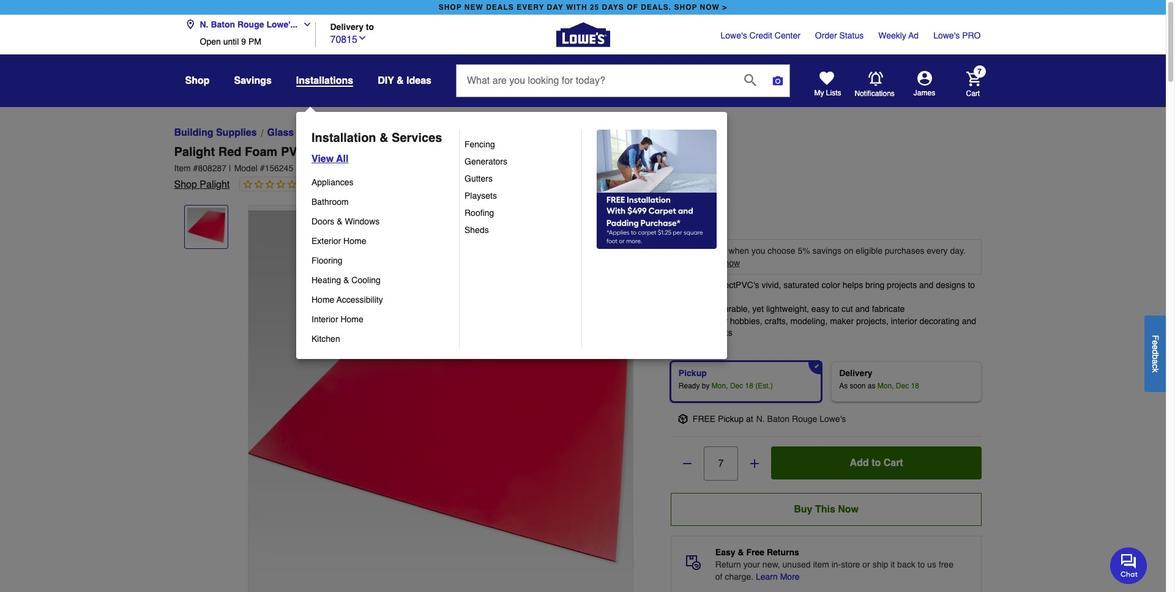 Task type: describe. For each thing, give the bounding box(es) containing it.
vivid,
[[762, 280, 781, 290]]

my
[[814, 89, 824, 97]]

roofing
[[465, 208, 494, 218]]

buy this now button
[[671, 493, 982, 526]]

& for cooling
[[343, 275, 349, 285]]

item
[[813, 560, 829, 570]]

days
[[602, 3, 624, 12]]

n. inside button
[[200, 20, 208, 29]]

decorating
[[920, 316, 960, 326]]

x
[[427, 145, 434, 159]]

Stepper number input field with increment and decrement buttons number field
[[704, 447, 738, 481]]

option group containing pickup
[[666, 357, 987, 407]]

zero stars image
[[240, 179, 297, 191]]

james button
[[895, 71, 954, 98]]

delivery for to
[[330, 22, 364, 32]]

gutters
[[465, 174, 493, 184]]

interior
[[891, 316, 917, 326]]

and left designs
[[919, 280, 934, 290]]

supplies
[[216, 127, 257, 138]]

70815 button
[[330, 31, 367, 47]]

installations button
[[296, 75, 353, 87]]

plus image
[[748, 458, 761, 470]]

lists
[[826, 89, 841, 97]]

shop new deals every day with 25 days of deals. shop now >
[[439, 3, 727, 12]]

installation
[[312, 131, 376, 145]]

life
[[680, 292, 691, 302]]

search image
[[744, 74, 756, 86]]

appliances link
[[312, 173, 450, 192]]

bring
[[865, 280, 885, 290]]

projectpvc's
[[709, 280, 759, 290]]

delivery for as
[[839, 368, 873, 378]]

order status link
[[815, 29, 864, 42]]

free installation with $499 carpet and pad purchase. requires carpet $1.25 per square foot or more. image
[[582, 130, 717, 249]]

1 horizontal spatial projects
[[887, 280, 917, 290]]

lowe's for lowe's pro
[[933, 31, 960, 40]]

model
[[234, 163, 258, 173]]

add to cart
[[850, 458, 903, 469]]

store
[[841, 560, 860, 570]]

helps
[[843, 280, 863, 290]]

it
[[891, 560, 895, 570]]

fabricate
[[872, 304, 905, 314]]

palight projectpvc's vivid, saturated color helps bring projects and designs to life rigid and durable, yet lightweight, easy to cut and fabricate excellent for hobbies, crafts, modeling, maker projects, interior decorating and other projects
[[680, 280, 976, 338]]

installation & services
[[312, 131, 442, 145]]

camera image
[[772, 75, 784, 87]]

free
[[693, 414, 716, 424]]

0 vertical spatial foam
[[349, 127, 375, 138]]

how
[[724, 258, 740, 268]]

b
[[1151, 355, 1160, 359]]

now
[[700, 3, 720, 12]]

lowe's pro link
[[933, 29, 981, 42]]

excellent
[[680, 316, 715, 326]]

eligible
[[856, 246, 883, 256]]

add
[[850, 458, 869, 469]]

shop palight
[[174, 179, 230, 190]]

baton inside button
[[211, 20, 235, 29]]

1 horizontal spatial n.
[[756, 414, 765, 424]]

1 shop from the left
[[439, 3, 462, 12]]

rigid
[[680, 304, 700, 314]]

choose
[[768, 246, 795, 256]]

.
[[699, 206, 704, 226]]

ready
[[679, 382, 700, 390]]

fencing link
[[465, 136, 573, 153]]

1 horizontal spatial lowe's
[[820, 414, 846, 424]]

saturated
[[784, 280, 819, 290]]

& for acrylic
[[297, 127, 304, 138]]

easy & free returns return your new, unused item in-store or ship it back to us free of charge.
[[715, 548, 953, 582]]

chat invite button image
[[1110, 547, 1148, 584]]

5%
[[798, 246, 810, 256]]

or
[[863, 560, 870, 570]]

70815
[[330, 34, 357, 45]]

1 vertical spatial palight
[[200, 179, 230, 190]]

sheds link
[[465, 222, 573, 239]]

rouge inside button
[[237, 20, 264, 29]]

maker
[[830, 316, 854, 326]]

credit
[[749, 31, 772, 40]]

savings
[[812, 246, 842, 256]]

acrylic
[[306, 127, 339, 138]]

shop button
[[185, 70, 210, 92]]

(est.)
[[755, 382, 773, 390]]

to right designs
[[968, 280, 975, 290]]

1 horizontal spatial pvc
[[378, 127, 398, 138]]

diy & ideas
[[378, 75, 431, 86]]

7
[[978, 68, 982, 76]]

other
[[680, 328, 700, 338]]

shop for shop palight
[[174, 179, 197, 190]]

chevron down image
[[357, 33, 367, 43]]

projects,
[[856, 316, 889, 326]]

lowe's for lowe's credit center
[[721, 31, 747, 40]]

pm
[[248, 37, 261, 47]]

designs
[[936, 280, 965, 290]]

n. baton rouge lowe'... button
[[185, 12, 317, 37]]

sheds
[[465, 225, 489, 235]]

open
[[200, 37, 221, 47]]

cooling
[[352, 275, 381, 285]]

1 horizontal spatial cart
[[966, 89, 980, 98]]

for
[[718, 316, 728, 326]]

lowe's pro
[[933, 31, 981, 40]]

pvc inside palight red foam pvc sheet (actual: 24-in x 48-in) item # 808287 | model # 156245
[[281, 145, 306, 159]]

notifications
[[855, 89, 895, 98]]

palight for red
[[174, 145, 215, 159]]

return
[[715, 560, 741, 570]]

mon, inside pickup ready by mon, dec 18 (est.)
[[712, 382, 728, 390]]

palight for projectpvc's
[[680, 280, 707, 290]]

minus image
[[681, 458, 693, 470]]

1 horizontal spatial baton
[[767, 414, 790, 424]]

Search Query text field
[[457, 65, 734, 97]]

|
[[229, 163, 231, 173]]

lowe's home improvement logo image
[[556, 8, 610, 62]]

1 vertical spatial learn
[[756, 572, 778, 582]]

f
[[1151, 335, 1160, 340]]

back
[[897, 560, 915, 570]]

learn inside $35.27 when you choose 5% savings on eligible purchases every day. learn how
[[700, 258, 722, 268]]

lightweight,
[[766, 304, 809, 314]]

home for exterior home
[[343, 236, 366, 246]]

glass
[[267, 127, 294, 138]]

>
[[722, 3, 727, 12]]

2 e from the top
[[1151, 345, 1160, 350]]

center
[[775, 31, 800, 40]]

accessibility
[[337, 295, 383, 305]]

yet
[[752, 304, 764, 314]]

this
[[815, 504, 835, 515]]

chevron down image
[[298, 20, 312, 29]]



Task type: locate. For each thing, give the bounding box(es) containing it.
home inside exterior home link
[[343, 236, 366, 246]]

dec left (est.)
[[730, 382, 743, 390]]

palight inside palight projectpvc's vivid, saturated color helps bring projects and designs to life rigid and durable, yet lightweight, easy to cut and fabricate excellent for hobbies, crafts, modeling, maker projects, interior decorating and other projects
[[680, 280, 707, 290]]

glass & acrylic link
[[267, 125, 339, 140]]

returns
[[767, 548, 799, 558]]

& for free
[[738, 548, 744, 558]]

projects down for
[[702, 328, 732, 338]]

and right the cut
[[855, 304, 870, 314]]

heart filled image
[[325, 177, 340, 192]]

1 vertical spatial rouge
[[792, 414, 817, 424]]

red
[[218, 145, 241, 159]]

free
[[746, 548, 764, 558]]

& inside easy & free returns return your new, unused item in-store or ship it back to us free of charge.
[[738, 548, 744, 558]]

$35.27 when you choose 5% savings on eligible purchases every day. learn how
[[700, 246, 966, 268]]

0 vertical spatial rouge
[[237, 20, 264, 29]]

pickup image
[[678, 414, 688, 424]]

of
[[715, 572, 723, 582]]

0 vertical spatial cart
[[966, 89, 980, 98]]

crafts,
[[765, 316, 788, 326]]

pickup ready by mon, dec 18 (est.)
[[679, 368, 773, 390]]

37
[[680, 206, 699, 226]]

playsets
[[465, 191, 497, 201]]

1 horizontal spatial foam
[[349, 127, 375, 138]]

1 vertical spatial home
[[312, 295, 334, 305]]

learn down $35.27
[[700, 258, 722, 268]]

shop down open
[[185, 75, 210, 86]]

f e e d b a c k button
[[1144, 316, 1166, 392]]

1 vertical spatial foam
[[245, 145, 277, 159]]

n. right 'location' image
[[200, 20, 208, 29]]

0 vertical spatial palight
[[174, 145, 215, 159]]

18 left (est.)
[[745, 382, 753, 390]]

home down windows
[[343, 236, 366, 246]]

palight down building
[[174, 145, 215, 159]]

# right model
[[260, 163, 265, 173]]

foam up "(actual:"
[[349, 127, 375, 138]]

easy
[[811, 304, 830, 314]]

foam pvc sheets link
[[349, 125, 433, 140]]

home up interior
[[312, 295, 334, 305]]

0 vertical spatial projects
[[887, 280, 917, 290]]

delivery inside delivery as soon as mon, dec 18
[[839, 368, 873, 378]]

1 dec from the left
[[730, 382, 743, 390]]

& left the free
[[738, 548, 744, 558]]

1 horizontal spatial shop
[[674, 3, 697, 12]]

home for interior home
[[341, 315, 363, 324]]

e up b
[[1151, 345, 1160, 350]]

(actual:
[[346, 145, 392, 159]]

deals.
[[641, 3, 671, 12]]

e up d
[[1151, 340, 1160, 345]]

1 vertical spatial projects
[[702, 328, 732, 338]]

0 horizontal spatial projects
[[702, 328, 732, 338]]

0 horizontal spatial learn
[[700, 258, 722, 268]]

1 horizontal spatial mon,
[[878, 382, 894, 390]]

mon, inside delivery as soon as mon, dec 18
[[878, 382, 894, 390]]

view all
[[312, 154, 349, 165]]

& left 24-
[[380, 131, 388, 145]]

0 horizontal spatial cart
[[884, 458, 903, 469]]

0 horizontal spatial foam
[[245, 145, 277, 159]]

cart down lowe's home improvement cart icon at the top of the page
[[966, 89, 980, 98]]

1 18 from the left
[[745, 382, 753, 390]]

palight inside palight red foam pvc sheet (actual: 24-in x 48-in) item # 808287 | model # 156245
[[174, 145, 215, 159]]

pvc down glass & acrylic link
[[281, 145, 306, 159]]

1 vertical spatial n.
[[756, 414, 765, 424]]

& right glass
[[297, 127, 304, 138]]

delivery up 70815
[[330, 22, 364, 32]]

dec right 'as'
[[896, 382, 909, 390]]

None search field
[[456, 64, 790, 107]]

bathroom link
[[312, 192, 450, 212]]

building supplies link
[[174, 125, 257, 140]]

location image
[[185, 20, 195, 29]]

2 vertical spatial palight
[[680, 280, 707, 290]]

0 vertical spatial pickup
[[679, 368, 707, 378]]

ship
[[873, 560, 888, 570]]

n. right at
[[756, 414, 765, 424]]

dec inside delivery as soon as mon, dec 18
[[896, 382, 909, 390]]

baton up open until 9 pm on the top of the page
[[211, 20, 235, 29]]

at
[[746, 414, 753, 424]]

shop
[[439, 3, 462, 12], [674, 3, 697, 12]]

of
[[627, 3, 638, 12]]

e
[[1151, 340, 1160, 345], [1151, 345, 1160, 350]]

unused
[[783, 560, 811, 570]]

1 vertical spatial delivery
[[839, 368, 873, 378]]

weekly
[[878, 31, 906, 40]]

0 vertical spatial delivery
[[330, 22, 364, 32]]

1 vertical spatial pvc
[[281, 145, 306, 159]]

0 horizontal spatial shop
[[439, 3, 462, 12]]

1 e from the top
[[1151, 340, 1160, 345]]

all
[[336, 154, 349, 165]]

appliances
[[312, 177, 353, 187]]

1 vertical spatial cart
[[884, 458, 903, 469]]

2 shop from the left
[[674, 3, 697, 12]]

weekly ad link
[[878, 29, 919, 42]]

0 horizontal spatial dec
[[730, 382, 743, 390]]

lowe's home improvement cart image
[[966, 71, 981, 86]]

1 horizontal spatial rouge
[[792, 414, 817, 424]]

$
[[671, 206, 680, 226]]

doors
[[312, 217, 334, 226]]

1 horizontal spatial 18
[[911, 382, 919, 390]]

item number 8 0 8 2 8 7 and model number 1 5 6 2 4 5 element
[[174, 162, 992, 174]]

building
[[174, 127, 213, 138]]

open until 9 pm
[[200, 37, 261, 47]]

24-
[[395, 145, 413, 159]]

sheets
[[401, 127, 433, 138]]

palight up life
[[680, 280, 707, 290]]

18 inside pickup ready by mon, dec 18 (est.)
[[745, 382, 753, 390]]

home
[[343, 236, 366, 246], [312, 295, 334, 305], [341, 315, 363, 324]]

in
[[413, 145, 424, 159]]

shop left now
[[674, 3, 697, 12]]

savings button
[[234, 70, 272, 92]]

mon, right 'as'
[[878, 382, 894, 390]]

0 horizontal spatial mon,
[[712, 382, 728, 390]]

&
[[397, 75, 404, 86], [297, 127, 304, 138], [380, 131, 388, 145], [337, 217, 342, 226], [343, 275, 349, 285], [738, 548, 744, 558]]

1 horizontal spatial dec
[[896, 382, 909, 390]]

foam up model
[[245, 145, 277, 159]]

0 vertical spatial home
[[343, 236, 366, 246]]

durable,
[[719, 304, 750, 314]]

& for windows
[[337, 217, 342, 226]]

1 vertical spatial shop
[[174, 179, 197, 190]]

pickup left at
[[718, 414, 744, 424]]

and
[[919, 280, 934, 290], [702, 304, 717, 314], [855, 304, 870, 314], [962, 316, 976, 326]]

you
[[752, 246, 765, 256]]

& right the doors on the left top of page
[[337, 217, 342, 226]]

heating & cooling
[[312, 275, 381, 285]]

option group
[[666, 357, 987, 407]]

title image
[[187, 208, 225, 246]]

my lists link
[[814, 71, 841, 98]]

generators link
[[465, 153, 573, 170]]

0 horizontal spatial 18
[[745, 382, 753, 390]]

installations
[[296, 75, 353, 86]]

& inside button
[[397, 75, 404, 86]]

delivery
[[330, 22, 364, 32], [839, 368, 873, 378]]

9
[[241, 37, 246, 47]]

dec inside pickup ready by mon, dec 18 (est.)
[[730, 382, 743, 390]]

lowe's home improvement notification center image
[[868, 71, 883, 86]]

savings
[[234, 75, 272, 86]]

1 horizontal spatial #
[[260, 163, 265, 173]]

rouge up pm
[[237, 20, 264, 29]]

deals
[[486, 3, 514, 12]]

0 vertical spatial n.
[[200, 20, 208, 29]]

1 vertical spatial pickup
[[718, 414, 744, 424]]

0 horizontal spatial #
[[193, 163, 198, 173]]

& for services
[[380, 131, 388, 145]]

0 vertical spatial shop
[[185, 75, 210, 86]]

buy
[[794, 504, 812, 515]]

kitchen
[[312, 334, 340, 344]]

pickup up the ready
[[679, 368, 707, 378]]

0 vertical spatial pvc
[[378, 127, 398, 138]]

mon, right by
[[712, 382, 728, 390]]

n. baton rouge lowe'...
[[200, 20, 298, 29]]

home accessibility link
[[312, 290, 450, 310]]

projects right bring
[[887, 280, 917, 290]]

free pickup at n. baton rouge lowe's
[[693, 414, 846, 424]]

lowe's down as
[[820, 414, 846, 424]]

on
[[844, 246, 853, 256]]

shop down item
[[174, 179, 197, 190]]

# right item
[[193, 163, 198, 173]]

1 horizontal spatial delivery
[[839, 368, 873, 378]]

0 horizontal spatial lowe's
[[721, 31, 747, 40]]

baton right at
[[767, 414, 790, 424]]

0 vertical spatial learn
[[700, 258, 722, 268]]

palight down "808287"
[[200, 179, 230, 190]]

and up excellent
[[702, 304, 717, 314]]

to left the cut
[[832, 304, 839, 314]]

0 horizontal spatial baton
[[211, 20, 235, 29]]

us
[[927, 560, 936, 570]]

every
[[927, 246, 948, 256]]

25
[[590, 3, 599, 12]]

lowe's left pro
[[933, 31, 960, 40]]

foam inside palight red foam pvc sheet (actual: 24-in x 48-in) item # 808287 | model # 156245
[[245, 145, 277, 159]]

playsets link
[[465, 187, 573, 204]]

a
[[1151, 359, 1160, 364]]

1 horizontal spatial pickup
[[718, 414, 744, 424]]

0 vertical spatial baton
[[211, 20, 235, 29]]

& for ideas
[[397, 75, 404, 86]]

to up chevron down image
[[366, 22, 374, 32]]

pvc up 24-
[[378, 127, 398, 138]]

to right add
[[872, 458, 881, 469]]

dec
[[730, 382, 743, 390], [896, 382, 909, 390]]

2 dec from the left
[[896, 382, 909, 390]]

& up home accessibility
[[343, 275, 349, 285]]

doors & windows
[[312, 217, 380, 226]]

delivery to
[[330, 22, 374, 32]]

view all link
[[307, 147, 349, 166]]

0 horizontal spatial rouge
[[237, 20, 264, 29]]

1 horizontal spatial learn
[[756, 572, 778, 582]]

flooring link
[[312, 251, 450, 271]]

0 horizontal spatial delivery
[[330, 22, 364, 32]]

home inside interior home link
[[341, 315, 363, 324]]

pickup inside pickup ready by mon, dec 18 (est.)
[[679, 368, 707, 378]]

item
[[174, 163, 191, 173]]

flooring
[[312, 256, 342, 266]]

lowe's home improvement lists image
[[819, 71, 834, 86]]

1 # from the left
[[193, 163, 198, 173]]

to inside button
[[872, 458, 881, 469]]

when
[[729, 246, 749, 256]]

2 18 from the left
[[911, 382, 919, 390]]

18 inside delivery as soon as mon, dec 18
[[911, 382, 919, 390]]

to inside easy & free returns return your new, unused item in-store or ship it back to us free of charge.
[[918, 560, 925, 570]]

d
[[1151, 350, 1160, 355]]

0 horizontal spatial n.
[[200, 20, 208, 29]]

2 horizontal spatial lowe's
[[933, 31, 960, 40]]

free
[[939, 560, 953, 570]]

lowe's left credit
[[721, 31, 747, 40]]

and right "decorating"
[[962, 316, 976, 326]]

& right diy
[[397, 75, 404, 86]]

interior home
[[312, 315, 363, 324]]

as
[[868, 382, 876, 390]]

delivery up 'soon'
[[839, 368, 873, 378]]

rouge right at
[[792, 414, 817, 424]]

2 vertical spatial home
[[341, 315, 363, 324]]

1 mon, from the left
[[712, 382, 728, 390]]

1 vertical spatial baton
[[767, 414, 790, 424]]

$35.27
[[700, 246, 726, 256]]

18 right 'as'
[[911, 382, 919, 390]]

to left us
[[918, 560, 925, 570]]

0 horizontal spatial pvc
[[281, 145, 306, 159]]

shop for shop
[[185, 75, 210, 86]]

cart inside button
[[884, 458, 903, 469]]

learn down new,
[[756, 572, 778, 582]]

interior
[[312, 315, 338, 324]]

projects
[[887, 280, 917, 290], [702, 328, 732, 338]]

cart right add
[[884, 458, 903, 469]]

home down home accessibility
[[341, 315, 363, 324]]

order
[[815, 31, 837, 40]]

by
[[702, 382, 710, 390]]

home inside the "home accessibility" link
[[312, 295, 334, 305]]

day.
[[950, 246, 966, 256]]

2 # from the left
[[260, 163, 265, 173]]

shop left new
[[439, 3, 462, 12]]

in-
[[832, 560, 841, 570]]

2 mon, from the left
[[878, 382, 894, 390]]

#
[[193, 163, 198, 173], [260, 163, 265, 173]]

lowe's
[[721, 31, 747, 40], [933, 31, 960, 40], [820, 414, 846, 424]]

0 horizontal spatial pickup
[[679, 368, 707, 378]]



Task type: vqa. For each thing, say whether or not it's contained in the screenshot.
My on the top right
yes



